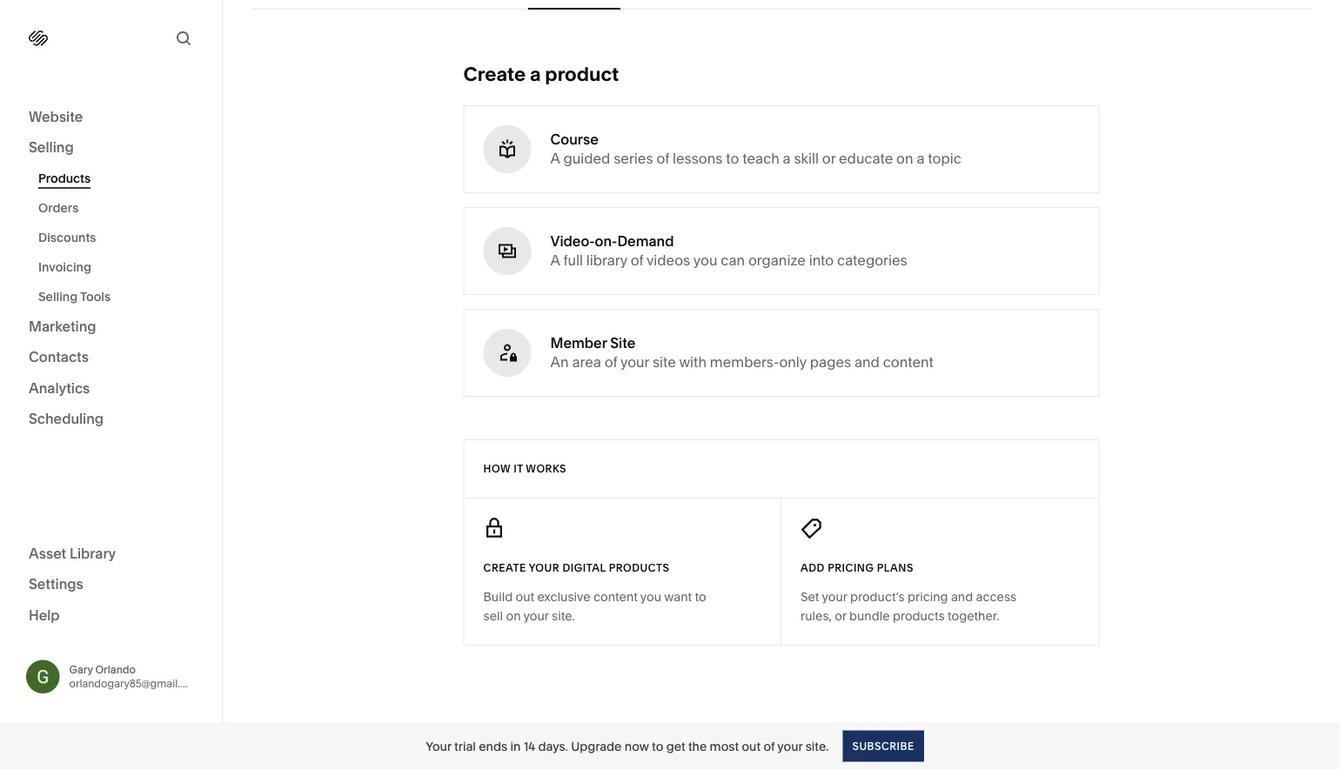 Task type: locate. For each thing, give the bounding box(es) containing it.
out inside the build out exclusive content you want to sell on your site.
[[516, 590, 535, 604]]

out right most
[[742, 739, 761, 754]]

site
[[653, 354, 676, 371]]

selling for selling
[[29, 139, 74, 156]]

products down product's
[[893, 609, 945, 624]]

your inside the build out exclusive content you want to sell on your site.
[[524, 609, 549, 624]]

0 horizontal spatial products
[[609, 562, 670, 574]]

1 horizontal spatial to
[[695, 590, 706, 604]]

1 vertical spatial out
[[742, 739, 761, 754]]

a left product
[[530, 62, 541, 86]]

1 vertical spatial on
[[506, 609, 521, 624]]

1 vertical spatial products
[[893, 609, 945, 624]]

library
[[586, 252, 627, 269]]

your
[[621, 354, 649, 371], [529, 562, 560, 574], [822, 590, 847, 604], [524, 609, 549, 624], [778, 739, 803, 754]]

marketing
[[29, 318, 96, 335]]

on right sell
[[506, 609, 521, 624]]

of down demand
[[631, 252, 644, 269]]

0 vertical spatial content
[[883, 354, 934, 371]]

into
[[809, 252, 834, 269]]

scheduling
[[29, 410, 104, 427]]

full
[[564, 252, 583, 269]]

1 horizontal spatial and
[[951, 590, 973, 604]]

0 horizontal spatial out
[[516, 590, 535, 604]]

0 vertical spatial pricing
[[828, 562, 874, 574]]

products
[[609, 562, 670, 574], [893, 609, 945, 624]]

products up want
[[609, 562, 670, 574]]

exclusive
[[537, 590, 591, 604]]

products link
[[38, 164, 203, 193]]

0 vertical spatial products
[[609, 562, 670, 574]]

selling up "marketing"
[[38, 289, 78, 304]]

a left 'full'
[[551, 252, 560, 269]]

0 vertical spatial and
[[855, 354, 880, 371]]

1 vertical spatial or
[[835, 609, 847, 624]]

on-
[[595, 233, 617, 250]]

or right skill
[[822, 150, 836, 167]]

1 horizontal spatial site.
[[806, 739, 829, 754]]

1 a from the top
[[551, 150, 560, 167]]

your down exclusive on the bottom of page
[[524, 609, 549, 624]]

product's
[[850, 590, 905, 604]]

1 vertical spatial site.
[[806, 739, 829, 754]]

to right want
[[695, 590, 706, 604]]

your right most
[[778, 739, 803, 754]]

2 horizontal spatial to
[[726, 150, 739, 167]]

video-
[[551, 233, 595, 250]]

site. inside the build out exclusive content you want to sell on your site.
[[552, 609, 575, 624]]

your up exclusive on the bottom of page
[[529, 562, 560, 574]]

your right "set"
[[822, 590, 847, 604]]

add
[[801, 562, 825, 574]]

tab list
[[252, 0, 1312, 10]]

guided
[[564, 150, 610, 167]]

subscribe button
[[843, 731, 924, 762]]

1 vertical spatial you
[[640, 590, 662, 604]]

your inside member site an area of your site with members-only pages and content
[[621, 354, 649, 371]]

your down site
[[621, 354, 649, 371]]

1 vertical spatial and
[[951, 590, 973, 604]]

1 horizontal spatial content
[[883, 354, 934, 371]]

gary
[[69, 663, 93, 676]]

contacts link
[[29, 348, 193, 368]]

how it works
[[484, 463, 566, 475]]

1 vertical spatial to
[[695, 590, 706, 604]]

0 vertical spatial a
[[551, 150, 560, 167]]

1 vertical spatial create
[[484, 562, 526, 574]]

and
[[855, 354, 880, 371], [951, 590, 973, 604]]

you left can
[[693, 252, 718, 269]]

0 horizontal spatial you
[[640, 590, 662, 604]]

0 vertical spatial out
[[516, 590, 535, 604]]

or right rules,
[[835, 609, 847, 624]]

0 vertical spatial site.
[[552, 609, 575, 624]]

of right the series
[[657, 150, 669, 167]]

out right build in the left bottom of the page
[[516, 590, 535, 604]]

1 horizontal spatial you
[[693, 252, 718, 269]]

2 a from the top
[[551, 252, 560, 269]]

out
[[516, 590, 535, 604], [742, 739, 761, 754]]

site. left subscribe button
[[806, 739, 829, 754]]

create
[[464, 62, 526, 86], [484, 562, 526, 574]]

content
[[883, 354, 934, 371], [594, 590, 638, 604]]

to left teach
[[726, 150, 739, 167]]

scheduling link
[[29, 410, 193, 430]]

on inside 'course a guided series of lessons to teach a skill or educate on a topic'
[[897, 150, 914, 167]]

0 horizontal spatial to
[[652, 739, 664, 754]]

on
[[897, 150, 914, 167], [506, 609, 521, 624]]

together.
[[948, 609, 1000, 624]]

works
[[526, 463, 566, 475]]

a left topic
[[917, 150, 925, 167]]

1 horizontal spatial on
[[897, 150, 914, 167]]

1 vertical spatial content
[[594, 590, 638, 604]]

products inside set your product's pricing and access rules, or bundle products together.
[[893, 609, 945, 624]]

pricing down "plans"
[[908, 590, 948, 604]]

of inside 'course a guided series of lessons to teach a skill or educate on a topic'
[[657, 150, 669, 167]]

0 vertical spatial create
[[464, 62, 526, 86]]

site
[[610, 335, 636, 352]]

a
[[551, 150, 560, 167], [551, 252, 560, 269]]

0 horizontal spatial on
[[506, 609, 521, 624]]

selling down website
[[29, 139, 74, 156]]

and right pages
[[855, 354, 880, 371]]

pricing right add
[[828, 562, 874, 574]]

content down digital
[[594, 590, 638, 604]]

add pricing plans
[[801, 562, 914, 574]]

2 vertical spatial to
[[652, 739, 664, 754]]

on right educate
[[897, 150, 914, 167]]

and inside member site an area of your site with members-only pages and content
[[855, 354, 880, 371]]

1 vertical spatial a
[[551, 252, 560, 269]]

0 vertical spatial or
[[822, 150, 836, 167]]

rules,
[[801, 609, 832, 624]]

0 vertical spatial on
[[897, 150, 914, 167]]

pricing inside set your product's pricing and access rules, or bundle products together.
[[908, 590, 948, 604]]

ends
[[479, 739, 508, 754]]

website
[[29, 108, 83, 125]]

0 horizontal spatial and
[[855, 354, 880, 371]]

0 horizontal spatial content
[[594, 590, 638, 604]]

0 vertical spatial you
[[693, 252, 718, 269]]

teach
[[743, 150, 780, 167]]

a left skill
[[783, 150, 791, 167]]

and up together.
[[951, 590, 973, 604]]

create for create your digital products
[[484, 562, 526, 574]]

you left want
[[640, 590, 662, 604]]

to for lessons
[[726, 150, 739, 167]]

content right pages
[[883, 354, 934, 371]]

to inside 'course a guided series of lessons to teach a skill or educate on a topic'
[[726, 150, 739, 167]]

subscribe
[[853, 740, 915, 752]]

in
[[510, 739, 521, 754]]

0 horizontal spatial site.
[[552, 609, 575, 624]]

can
[[721, 252, 745, 269]]

of down site
[[605, 354, 617, 371]]

1 vertical spatial selling
[[38, 289, 78, 304]]

0 vertical spatial selling
[[29, 139, 74, 156]]

to left the get
[[652, 739, 664, 754]]

asset library link
[[29, 544, 193, 564]]

you
[[693, 252, 718, 269], [640, 590, 662, 604]]

0 horizontal spatial pricing
[[828, 562, 874, 574]]

to inside the build out exclusive content you want to sell on your site.
[[695, 590, 706, 604]]

0 vertical spatial to
[[726, 150, 739, 167]]

2 horizontal spatial a
[[917, 150, 925, 167]]

help
[[29, 607, 60, 624]]

of
[[657, 150, 669, 167], [631, 252, 644, 269], [605, 354, 617, 371], [764, 739, 775, 754]]

1 horizontal spatial pricing
[[908, 590, 948, 604]]

now
[[625, 739, 649, 754]]

to
[[726, 150, 739, 167], [695, 590, 706, 604], [652, 739, 664, 754]]

1 vertical spatial pricing
[[908, 590, 948, 604]]

marketing link
[[29, 317, 193, 337]]

1 horizontal spatial products
[[893, 609, 945, 624]]

pages
[[810, 354, 851, 371]]

invoicing
[[38, 260, 91, 275]]

a
[[530, 62, 541, 86], [783, 150, 791, 167], [917, 150, 925, 167]]

course a guided series of lessons to teach a skill or educate on a topic
[[551, 131, 962, 167]]

a inside 'course a guided series of lessons to teach a skill or educate on a topic'
[[551, 150, 560, 167]]

and inside set your product's pricing and access rules, or bundle products together.
[[951, 590, 973, 604]]

a down course
[[551, 150, 560, 167]]

selling link
[[29, 138, 193, 158]]

help link
[[29, 606, 60, 625]]

plans
[[877, 562, 914, 574]]

selling
[[29, 139, 74, 156], [38, 289, 78, 304]]

your inside set your product's pricing and access rules, or bundle products together.
[[822, 590, 847, 604]]

product
[[545, 62, 619, 86]]

site. down exclusive on the bottom of page
[[552, 609, 575, 624]]

how
[[484, 463, 511, 475]]



Task type: describe. For each thing, give the bounding box(es) containing it.
create your digital products
[[484, 562, 670, 574]]

educate
[[839, 150, 893, 167]]

orlando
[[95, 663, 136, 676]]

digital
[[563, 562, 606, 574]]

set your product's pricing and access rules, or bundle products together.
[[801, 590, 1017, 624]]

create for create a product
[[464, 62, 526, 86]]

or inside 'course a guided series of lessons to teach a skill or educate on a topic'
[[822, 150, 836, 167]]

settings link
[[29, 575, 193, 595]]

it
[[514, 463, 523, 475]]

organize
[[748, 252, 806, 269]]

asset library
[[29, 545, 116, 562]]

video-on-demand a full library of videos you can organize into categories
[[551, 233, 908, 269]]

tools
[[80, 289, 111, 304]]

most
[[710, 739, 739, 754]]

on inside the build out exclusive content you want to sell on your site.
[[506, 609, 521, 624]]

1 horizontal spatial out
[[742, 739, 761, 754]]

upgrade
[[571, 739, 622, 754]]

set
[[801, 590, 819, 604]]

selling tools
[[38, 289, 111, 304]]

discounts link
[[38, 223, 203, 252]]

your trial ends in 14 days. upgrade now to get the most out of your site.
[[426, 739, 829, 754]]

you inside the build out exclusive content you want to sell on your site.
[[640, 590, 662, 604]]

videos
[[647, 252, 690, 269]]

bundle
[[850, 609, 890, 624]]

build out exclusive content you want to sell on your site.
[[484, 590, 706, 624]]

products
[[38, 171, 91, 186]]

get
[[666, 739, 685, 754]]

categories
[[837, 252, 908, 269]]

your
[[426, 739, 452, 754]]

asset
[[29, 545, 66, 562]]

orlandogary85@gmail.com
[[69, 677, 202, 690]]

trial
[[454, 739, 476, 754]]

or inside set your product's pricing and access rules, or bundle products together.
[[835, 609, 847, 624]]

invoicing link
[[38, 252, 203, 282]]

skill
[[794, 150, 819, 167]]

demand
[[617, 233, 674, 250]]

a inside video-on-demand a full library of videos you can organize into categories
[[551, 252, 560, 269]]

1 horizontal spatial a
[[783, 150, 791, 167]]

you inside video-on-demand a full library of videos you can organize into categories
[[693, 252, 718, 269]]

want
[[664, 590, 692, 604]]

content inside member site an area of your site with members-only pages and content
[[883, 354, 934, 371]]

content inside the build out exclusive content you want to sell on your site.
[[594, 590, 638, 604]]

member
[[551, 335, 607, 352]]

course
[[551, 131, 599, 148]]

analytics link
[[29, 379, 193, 399]]

website link
[[29, 107, 193, 128]]

area
[[572, 354, 601, 371]]

of inside member site an area of your site with members-only pages and content
[[605, 354, 617, 371]]

sell
[[484, 609, 503, 624]]

0 horizontal spatial a
[[530, 62, 541, 86]]

orders
[[38, 201, 79, 215]]

the
[[688, 739, 707, 754]]

14
[[524, 739, 535, 754]]

discounts
[[38, 230, 96, 245]]

create a product
[[464, 62, 619, 86]]

access
[[976, 590, 1017, 604]]

settings
[[29, 576, 83, 593]]

contacts
[[29, 349, 89, 366]]

to for want
[[695, 590, 706, 604]]

series
[[614, 150, 653, 167]]

library
[[70, 545, 116, 562]]

selling for selling tools
[[38, 289, 78, 304]]

an
[[551, 354, 569, 371]]

of right most
[[764, 739, 775, 754]]

orders link
[[38, 193, 203, 223]]

selling tools link
[[38, 282, 203, 312]]

member site an area of your site with members-only pages and content
[[551, 335, 934, 371]]

build
[[484, 590, 513, 604]]

members-
[[710, 354, 779, 371]]

only
[[779, 354, 807, 371]]

gary orlando orlandogary85@gmail.com
[[69, 663, 202, 690]]

lessons
[[673, 150, 723, 167]]

analytics
[[29, 379, 90, 396]]

days.
[[538, 739, 568, 754]]

with
[[679, 354, 707, 371]]

topic
[[928, 150, 962, 167]]

of inside video-on-demand a full library of videos you can organize into categories
[[631, 252, 644, 269]]



Task type: vqa. For each thing, say whether or not it's contained in the screenshot.
Try
no



